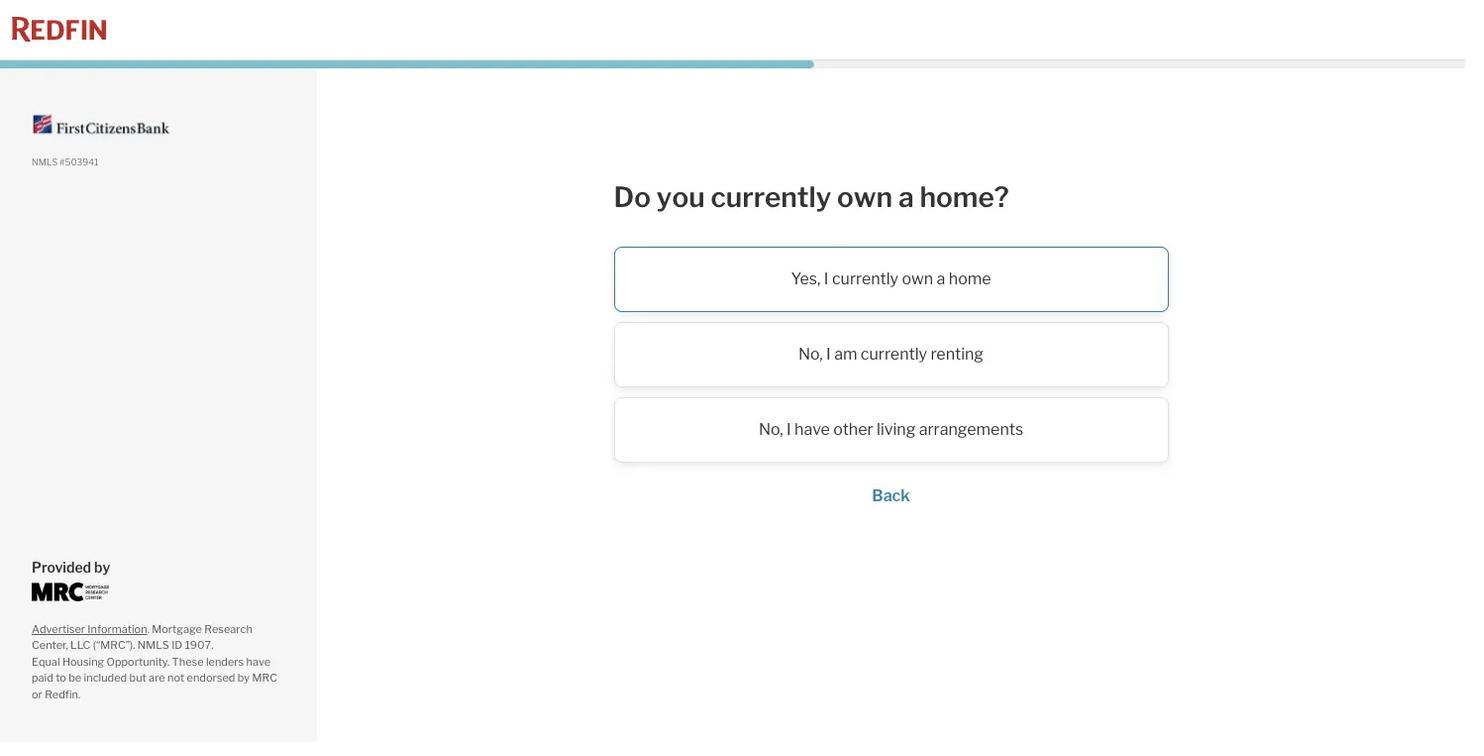 Task type: describe. For each thing, give the bounding box(es) containing it.
are
[[149, 671, 165, 685]]

by inside ". mortgage research center, llc ("mrc"). nmls id 1907. equal housing opportunity. these lenders have paid to be included but are not endorsed by mrc or redfin."
[[238, 671, 250, 685]]

currently for i
[[832, 270, 899, 288]]

do
[[614, 180, 651, 214]]

back
[[872, 487, 911, 506]]

have inside ". mortgage research center, llc ("mrc"). nmls id 1907. equal housing opportunity. these lenders have paid to be included but are not endorsed by mrc or redfin."
[[246, 655, 271, 668]]

advertiser information button
[[32, 622, 147, 636]]

0 vertical spatial by
[[94, 558, 110, 575]]

or redfin.
[[32, 687, 81, 701]]

you
[[657, 180, 705, 214]]

.
[[147, 622, 150, 636]]

endorsed
[[187, 671, 235, 685]]

other
[[834, 420, 874, 439]]

arrangements
[[919, 420, 1024, 439]]

2 vertical spatial currently
[[861, 345, 928, 364]]

be
[[69, 671, 81, 685]]

lenders
[[206, 655, 244, 668]]

no, for no, i have other living arrangements
[[759, 420, 783, 439]]

currently for you
[[711, 180, 832, 214]]

center,
[[32, 638, 68, 652]]

but
[[129, 671, 146, 685]]

i for currently
[[824, 270, 829, 288]]

living
[[877, 420, 916, 439]]

have inside do you currently own a home? option group
[[795, 420, 830, 439]]

a home?
[[899, 180, 1010, 214]]

i for have
[[787, 420, 791, 439]]

no, i have other living arrangements
[[759, 420, 1024, 439]]

advertiser information
[[32, 622, 147, 636]]

renting
[[931, 345, 984, 364]]

1907.
[[185, 638, 214, 652]]

i for am
[[827, 345, 831, 364]]



Task type: locate. For each thing, give the bounding box(es) containing it.
id
[[172, 638, 183, 652]]

by
[[94, 558, 110, 575], [238, 671, 250, 685]]

0 horizontal spatial own
[[837, 180, 893, 214]]

1 vertical spatial own
[[902, 270, 934, 288]]

0 horizontal spatial no,
[[759, 420, 783, 439]]

provided by
[[32, 558, 110, 575]]

2 vertical spatial i
[[787, 420, 791, 439]]

currently right yes, on the top of the page
[[832, 270, 899, 288]]

1 horizontal spatial no,
[[799, 345, 823, 364]]

own for a home?
[[837, 180, 893, 214]]

mrc
[[252, 671, 277, 685]]

own up "yes, i currently own a home"
[[837, 180, 893, 214]]

by left mrc
[[238, 671, 250, 685]]

mortgage research center image
[[32, 582, 109, 601]]

no,
[[799, 345, 823, 364], [759, 420, 783, 439]]

equal housing opportunity.
[[32, 655, 170, 668]]

home
[[949, 270, 992, 288]]

own left 'a'
[[902, 270, 934, 288]]

not
[[167, 671, 185, 685]]

i
[[824, 270, 829, 288], [827, 345, 831, 364], [787, 420, 791, 439]]

no, left am
[[799, 345, 823, 364]]

#503941
[[60, 157, 98, 167]]

0 vertical spatial nmls
[[32, 157, 58, 167]]

0 vertical spatial i
[[824, 270, 829, 288]]

("mrc").
[[93, 638, 135, 652]]

i right yes, on the top of the page
[[824, 270, 829, 288]]

no, i am currently renting
[[799, 345, 984, 364]]

nmls down .
[[138, 638, 169, 652]]

nmls #503941
[[32, 157, 98, 167]]

1 vertical spatial by
[[238, 671, 250, 685]]

nmls left the #503941 on the left of the page
[[32, 157, 58, 167]]

own inside option group
[[902, 270, 934, 288]]

nmls inside ". mortgage research center, llc ("mrc"). nmls id 1907. equal housing opportunity. these lenders have paid to be included but are not endorsed by mrc or redfin."
[[138, 638, 169, 652]]

do you currently own a home? option group
[[614, 247, 1169, 463]]

paid
[[32, 671, 53, 685]]

1 horizontal spatial by
[[238, 671, 250, 685]]

yes, i currently own a home
[[791, 270, 992, 288]]

1 vertical spatial currently
[[832, 270, 899, 288]]

1 horizontal spatial nmls
[[138, 638, 169, 652]]

1 vertical spatial have
[[246, 655, 271, 668]]

no, left other
[[759, 420, 783, 439]]

0 horizontal spatial nmls
[[32, 157, 58, 167]]

currently
[[711, 180, 832, 214], [832, 270, 899, 288], [861, 345, 928, 364]]

1 horizontal spatial own
[[902, 270, 934, 288]]

have up mrc
[[246, 655, 271, 668]]

currently up yes, on the top of the page
[[711, 180, 832, 214]]

information
[[88, 622, 147, 636]]

1 horizontal spatial have
[[795, 420, 830, 439]]

. mortgage research center, llc ("mrc"). nmls id 1907. equal housing opportunity. these lenders have paid to be included but are not endorsed by mrc or redfin.
[[32, 622, 277, 701]]

have
[[795, 420, 830, 439], [246, 655, 271, 668]]

by up "mortgage research center" image
[[94, 558, 110, 575]]

i left other
[[787, 420, 791, 439]]

a
[[937, 270, 946, 288]]

0 vertical spatial own
[[837, 180, 893, 214]]

0 vertical spatial no,
[[799, 345, 823, 364]]

these
[[172, 655, 204, 668]]

have left other
[[795, 420, 830, 439]]

do you currently own a home?
[[614, 180, 1010, 214]]

nmls
[[32, 157, 58, 167], [138, 638, 169, 652]]

0 vertical spatial currently
[[711, 180, 832, 214]]

mortgage
[[152, 622, 202, 636]]

0 horizontal spatial have
[[246, 655, 271, 668]]

advertiser
[[32, 622, 85, 636]]

currently right am
[[861, 345, 928, 364]]

back button
[[614, 487, 1169, 506]]

to
[[56, 671, 66, 685]]

own for a
[[902, 270, 934, 288]]

0 horizontal spatial by
[[94, 558, 110, 575]]

1 vertical spatial no,
[[759, 420, 783, 439]]

am
[[835, 345, 858, 364]]

yes,
[[791, 270, 821, 288]]

included
[[84, 671, 127, 685]]

research
[[204, 622, 253, 636]]

1 vertical spatial i
[[827, 345, 831, 364]]

1 vertical spatial nmls
[[138, 638, 169, 652]]

i left am
[[827, 345, 831, 364]]

0 vertical spatial have
[[795, 420, 830, 439]]

llc
[[70, 638, 91, 652]]

no, for no, i am currently renting
[[799, 345, 823, 364]]

provided
[[32, 558, 91, 575]]

own
[[837, 180, 893, 214], [902, 270, 934, 288]]



Task type: vqa. For each thing, say whether or not it's contained in the screenshot.
Things to do link
no



